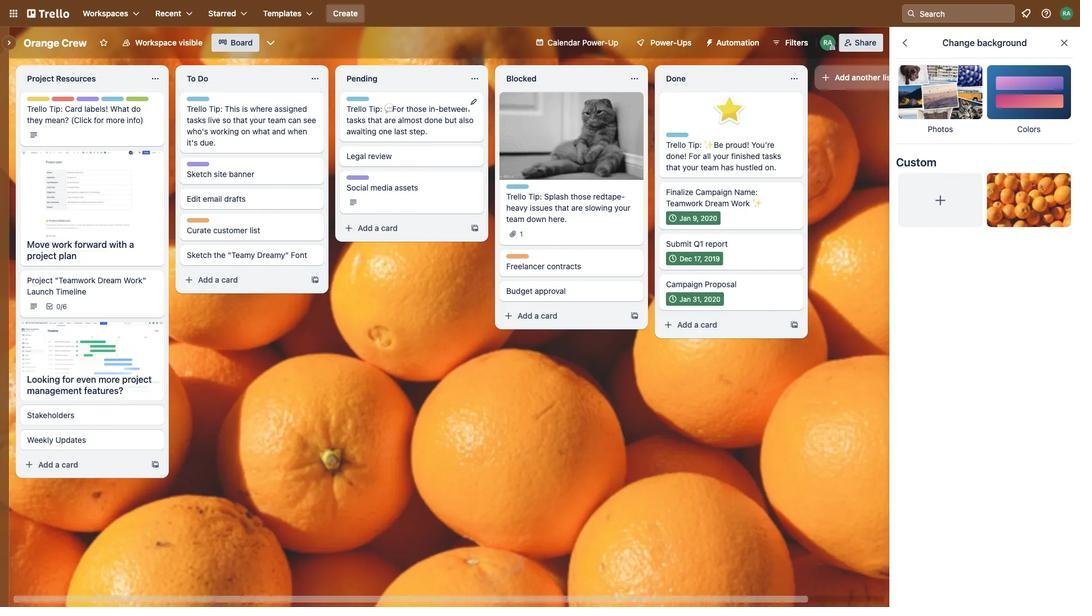 Task type: locate. For each thing, give the bounding box(es) containing it.
add a card button for project resources
[[20, 456, 146, 474]]

tip: for trello tip: this is where assigned tasks live so that your team can see who's working on what and when it's due.
[[209, 104, 223, 114]]

are inside trello tip trello tip: 💬for those in-between tasks that are almost done but also awaiting one last step.
[[384, 116, 396, 125]]

add a card button for pending
[[340, 219, 466, 237]]

1 vertical spatial dream
[[98, 276, 121, 285]]

tasks up who's
[[187, 116, 206, 125]]

1 horizontal spatial dream
[[705, 199, 729, 208]]

trello tip trello tip: ✨ be proud! you're done! for all your finished tasks that your team has hustled on.
[[666, 133, 781, 172]]

1 vertical spatial list
[[250, 226, 260, 235]]

1 vertical spatial color: purple, title: "design team" element
[[187, 162, 229, 170]]

add a card button for to do
[[180, 271, 306, 289]]

add a card button down budget approval link
[[500, 307, 626, 325]]

team up and at top left
[[268, 116, 286, 125]]

project inside project "teamwork dream work" launch timeline
[[27, 276, 53, 285]]

budget approval link
[[506, 286, 637, 297]]

0 horizontal spatial team
[[101, 97, 118, 105]]

teamwork
[[666, 199, 703, 208]]

card down "updates"
[[62, 460, 78, 470]]

curate customer list link
[[187, 225, 317, 236]]

tip: inside trello tip trello tip: 💬for those in-between tasks that are almost done but also awaiting one last step.
[[369, 104, 382, 114]]

edit email drafts link
[[187, 194, 317, 205]]

ruby anderson (rubyanderson7) image
[[1060, 7, 1074, 20], [820, 35, 836, 51]]

that down is
[[233, 116, 248, 125]]

add down jan 31, 2020 "option"
[[677, 320, 692, 330]]

design team sketch site banner
[[187, 163, 254, 179]]

0 vertical spatial create from template… image
[[470, 224, 479, 233]]

1 vertical spatial jan
[[680, 295, 691, 303]]

0 vertical spatial more
[[106, 116, 125, 125]]

for down labels!
[[94, 116, 104, 125]]

your down redtape-
[[615, 203, 631, 213]]

are down 💬for
[[384, 116, 396, 125]]

0 horizontal spatial for
[[62, 374, 74, 385]]

1 vertical spatial team
[[211, 163, 229, 170]]

add a card down weekly updates
[[38, 460, 78, 470]]

2020 right the 31,
[[704, 295, 721, 303]]

a down budget approval
[[535, 311, 539, 321]]

that down done! on the top of page
[[666, 163, 681, 172]]

a down the the
[[215, 275, 219, 285]]

1 horizontal spatial color: purple, title: "design team" element
[[187, 162, 229, 170]]

0 horizontal spatial are
[[384, 116, 396, 125]]

more up features?
[[98, 374, 120, 385]]

1 vertical spatial those
[[571, 192, 591, 201]]

calendar power-up
[[548, 38, 619, 47]]

1 horizontal spatial list
[[883, 73, 894, 82]]

another
[[852, 73, 881, 82]]

add for to do
[[198, 275, 213, 285]]

2019
[[704, 255, 720, 263]]

card down approval
[[541, 311, 558, 321]]

team inside design team social media assets
[[371, 176, 388, 184]]

primary element
[[0, 0, 1080, 27]]

colors
[[1017, 125, 1041, 134]]

create from template… image for blocked
[[630, 312, 639, 321]]

1 horizontal spatial ruby anderson (rubyanderson7) image
[[1060, 7, 1074, 20]]

tip: up mean?
[[49, 104, 63, 114]]

create from template… image
[[470, 224, 479, 233], [311, 276, 320, 285], [790, 321, 799, 330]]

trello tip: card labels! what do they mean? (click for more info) link
[[27, 104, 158, 126]]

site
[[214, 170, 227, 179]]

proud!
[[726, 140, 749, 150]]

0 horizontal spatial ✨
[[704, 140, 712, 150]]

1 vertical spatial team
[[701, 163, 719, 172]]

tip inside trello tip trello tip: 💬for those in-between tasks that are almost done but also awaiting one last step.
[[367, 97, 377, 105]]

0 vertical spatial color: orange, title: "one more step" element
[[187, 218, 209, 223]]

team down heavy
[[506, 215, 525, 224]]

those inside trello tip trello tip: 💬for those in-between tasks that are almost done but also awaiting one last step.
[[406, 104, 427, 114]]

list right another
[[883, 73, 894, 82]]

1 horizontal spatial tasks
[[347, 116, 366, 125]]

list for add another list
[[883, 73, 894, 82]]

1 vertical spatial campaign
[[666, 280, 703, 289]]

also
[[459, 116, 474, 125]]

2 sketch from the top
[[187, 251, 212, 260]]

1 vertical spatial create from template… image
[[311, 276, 320, 285]]

change
[[943, 37, 975, 48]]

curate
[[187, 226, 211, 235]]

list right customer
[[250, 226, 260, 235]]

jan 31, 2020
[[680, 295, 721, 303]]

name:
[[734, 188, 758, 197]]

open information menu image
[[1041, 8, 1052, 19]]

more down the what
[[106, 116, 125, 125]]

2 vertical spatial create from template… image
[[790, 321, 799, 330]]

tasks inside trello tip trello tip: this is where assigned tasks live so that your team can see who's working on what and when it's due.
[[187, 116, 206, 125]]

color: orange, title: "one more step" element up the freelancer
[[506, 254, 529, 259]]

team inside trello tip trello tip: this is where assigned tasks live so that your team can see who's working on what and when it's due.
[[268, 116, 286, 125]]

assets
[[395, 183, 418, 192]]

starred button
[[202, 5, 254, 23]]

tip: inside trello tip trello tip: ✨ be proud! you're done! for all your finished tasks that your team has hustled on.
[[688, 140, 702, 150]]

live
[[208, 116, 220, 125]]

add left another
[[835, 73, 850, 82]]

tip: up live
[[209, 104, 223, 114]]

power- right calendar
[[582, 38, 608, 47]]

jan inside "option"
[[680, 295, 691, 303]]

customer
[[213, 226, 248, 235]]

social media assets link
[[347, 182, 477, 194]]

1 vertical spatial project
[[122, 374, 152, 385]]

add for blocked
[[518, 311, 533, 321]]

looking
[[27, 374, 60, 385]]

team for social
[[371, 176, 388, 184]]

1 vertical spatial color: orange, title: "one more step" element
[[506, 254, 529, 259]]

those up almost
[[406, 104, 427, 114]]

card
[[381, 224, 398, 233], [221, 275, 238, 285], [541, 311, 558, 321], [701, 320, 717, 330], [62, 460, 78, 470]]

automation
[[717, 38, 759, 47]]

project up color: yellow, title: "copy request" element at the left top of the page
[[27, 74, 54, 83]]

project down move
[[27, 251, 57, 261]]

color: yellow, title: "copy request" element
[[27, 97, 50, 101]]

trello tip: splash those redtape- heavy issues that are slowing your team down here. link
[[506, 191, 637, 225]]

add a card button down jan 31, 2020
[[659, 316, 785, 334]]

✨ inside finalize campaign name: teamwork dream work ✨
[[752, 199, 760, 208]]

tip: inside trello tip trello tip: this is where assigned tasks live so that your team can see who's working on what and when it's due.
[[209, 104, 223, 114]]

0 horizontal spatial create from template… image
[[311, 276, 320, 285]]

are inside trello tip trello tip: splash those redtape- heavy issues that are slowing your team down here.
[[571, 203, 583, 213]]

those
[[406, 104, 427, 114], [571, 192, 591, 201]]

your inside trello tip trello tip: splash those redtape- heavy issues that are slowing your team down here.
[[615, 203, 631, 213]]

tip: up for at the right top of the page
[[688, 140, 702, 150]]

1 horizontal spatial for
[[94, 116, 104, 125]]

2 vertical spatial team
[[506, 215, 525, 224]]

create from template… image
[[630, 312, 639, 321], [151, 461, 160, 470]]

jan inside checkbox
[[680, 214, 691, 222]]

1 vertical spatial ruby anderson (rubyanderson7) image
[[820, 35, 836, 51]]

color: sky, title: "trello tip" element
[[101, 97, 131, 105], [187, 97, 217, 105], [347, 97, 377, 105], [666, 133, 696, 141], [506, 185, 537, 193]]

a right the with
[[129, 239, 134, 250]]

jan for campaign
[[680, 295, 691, 303]]

project up features?
[[122, 374, 152, 385]]

0 vertical spatial are
[[384, 116, 396, 125]]

drafts
[[224, 194, 246, 204]]

0
[[56, 303, 61, 311]]

add a card for pending
[[358, 224, 398, 233]]

report
[[706, 239, 728, 249]]

0 vertical spatial those
[[406, 104, 427, 114]]

that up one
[[368, 116, 382, 125]]

0 vertical spatial ✨
[[704, 140, 712, 150]]

campaign up jan 31, 2020 "option"
[[666, 280, 703, 289]]

add a card down the 31,
[[677, 320, 717, 330]]

team inside trello tip trello tip: splash those redtape- heavy issues that are slowing your team down here.
[[506, 215, 525, 224]]

social
[[347, 183, 368, 192]]

workspace
[[135, 38, 177, 47]]

design inside design team sketch site banner
[[187, 163, 209, 170]]

with
[[109, 239, 127, 250]]

✨ inside trello tip trello tip: ✨ be proud! you're done! for all your finished tasks that your team has hustled on.
[[704, 140, 712, 150]]

legal review link
[[347, 151, 477, 162]]

add a card down media
[[358, 224, 398, 233]]

a down weekly updates
[[55, 460, 60, 470]]

2 vertical spatial team
[[371, 176, 388, 184]]

a down media
[[375, 224, 379, 233]]

those up slowing
[[571, 192, 591, 201]]

1 project from the top
[[27, 74, 54, 83]]

be
[[714, 140, 724, 150]]

add down weekly
[[38, 460, 53, 470]]

sketch left the the
[[187, 251, 212, 260]]

add down budget
[[518, 311, 533, 321]]

tip: left 💬for
[[369, 104, 382, 114]]

To Do text field
[[180, 70, 304, 88]]

list
[[883, 73, 894, 82], [250, 226, 260, 235]]

priority
[[52, 97, 76, 105]]

0 horizontal spatial create from template… image
[[151, 461, 160, 470]]

Done text field
[[659, 70, 783, 88]]

tasks up awaiting
[[347, 116, 366, 125]]

font
[[291, 251, 307, 260]]

tasks inside trello tip trello tip: 💬for those in-between tasks that are almost done but also awaiting one last step.
[[347, 116, 366, 125]]

custom
[[896, 155, 937, 169]]

team for redtape-
[[506, 215, 525, 224]]

0 vertical spatial create from template… image
[[630, 312, 639, 321]]

even
[[76, 374, 96, 385]]

color: orange, title: "one more step" element
[[187, 218, 209, 223], [506, 254, 529, 259]]

project up the launch
[[27, 276, 53, 285]]

team right social
[[371, 176, 388, 184]]

1 vertical spatial for
[[62, 374, 74, 385]]

card down jan 31, 2020
[[701, 320, 717, 330]]

priority design team
[[52, 97, 118, 105]]

1 horizontal spatial color: orange, title: "one more step" element
[[506, 254, 529, 259]]

dream left work"
[[98, 276, 121, 285]]

starred
[[208, 9, 236, 18]]

0 vertical spatial color: purple, title: "design team" element
[[77, 97, 118, 105]]

that up here. in the right top of the page
[[555, 203, 569, 213]]

add a card button down assets in the left of the page
[[340, 219, 466, 237]]

2 horizontal spatial tasks
[[762, 152, 781, 161]]

those inside trello tip trello tip: splash those redtape- heavy issues that are slowing your team down here.
[[571, 192, 591, 201]]

tip for trello tip: 💬for those in-between tasks that are almost done but also awaiting one last step.
[[367, 97, 377, 105]]

team left halp
[[101, 97, 118, 105]]

2 horizontal spatial create from template… image
[[790, 321, 799, 330]]

2 horizontal spatial color: purple, title: "design team" element
[[347, 176, 388, 184]]

tasks for that
[[347, 116, 366, 125]]

design for social
[[347, 176, 369, 184]]

0 vertical spatial 2020
[[701, 214, 717, 222]]

0 horizontal spatial project
[[27, 251, 57, 261]]

2 horizontal spatial team
[[371, 176, 388, 184]]

1 horizontal spatial team
[[506, 215, 525, 224]]

0 vertical spatial campaign
[[696, 188, 732, 197]]

trello tip: this is where assigned tasks live so that your team can see who's working on what and when it's due. link
[[187, 104, 317, 149]]

1 vertical spatial sketch
[[187, 251, 212, 260]]

0 vertical spatial jan
[[680, 214, 691, 222]]

board link
[[212, 34, 259, 52]]

2 jan from the top
[[680, 295, 691, 303]]

2 vertical spatial design
[[347, 176, 369, 184]]

tip: up issues on the top of the page
[[528, 192, 542, 201]]

card down the the
[[221, 275, 238, 285]]

design
[[77, 97, 99, 105], [187, 163, 209, 170], [347, 176, 369, 184]]

a down the 31,
[[694, 320, 699, 330]]

tasks for live
[[187, 116, 206, 125]]

1 vertical spatial design
[[187, 163, 209, 170]]

weekly updates
[[27, 436, 86, 445]]

legal
[[347, 152, 366, 161]]

budget
[[506, 287, 533, 296]]

budget approval
[[506, 287, 566, 296]]

1 vertical spatial 2020
[[704, 295, 721, 303]]

ruby anderson (rubyanderson7) image right open information menu image
[[1060, 7, 1074, 20]]

card down media
[[381, 224, 398, 233]]

power-
[[582, 38, 608, 47], [651, 38, 677, 47]]

one
[[379, 127, 392, 136]]

add down the sketch the "teamy dreamy" font
[[198, 275, 213, 285]]

1 vertical spatial project
[[27, 276, 53, 285]]

add a card button down weekly updates link
[[20, 456, 146, 474]]

stakeholders link
[[27, 410, 158, 421]]

0 horizontal spatial team
[[268, 116, 286, 125]]

freelancer contracts
[[506, 262, 581, 271]]

2 horizontal spatial design
[[347, 176, 369, 184]]

0 vertical spatial list
[[883, 73, 894, 82]]

add a card button down "teamy
[[180, 271, 306, 289]]

0 horizontal spatial list
[[250, 226, 260, 235]]

team inside design team sketch site banner
[[211, 163, 229, 170]]

ruby anderson (rubyanderson7) image right filters
[[820, 35, 836, 51]]

tip: for trello tip: ✨ be proud! you're done! for all your finished tasks that your team has hustled on.
[[688, 140, 702, 150]]

1 horizontal spatial project
[[122, 374, 152, 385]]

✨ left the be
[[704, 140, 712, 150]]

0 vertical spatial dream
[[705, 199, 729, 208]]

1 vertical spatial ✨
[[752, 199, 760, 208]]

1 power- from the left
[[582, 38, 608, 47]]

splash
[[544, 192, 569, 201]]

for up management
[[62, 374, 74, 385]]

0 horizontal spatial tasks
[[187, 116, 206, 125]]

Search field
[[916, 5, 1014, 22]]

work
[[731, 199, 750, 208]]

0 vertical spatial project
[[27, 74, 54, 83]]

tip for trello tip: this is where assigned tasks live so that your team can see who's working on what and when it's due.
[[207, 97, 217, 105]]

add inside the add another list button
[[835, 73, 850, 82]]

jan left the 31,
[[680, 295, 691, 303]]

9,
[[693, 214, 699, 222]]

campaign down has
[[696, 188, 732, 197]]

project inside looking for even more project management features?
[[122, 374, 152, 385]]

0 vertical spatial project
[[27, 251, 57, 261]]

power-ups button
[[628, 34, 699, 52]]

list for curate customer list
[[250, 226, 260, 235]]

dream left work
[[705, 199, 729, 208]]

2020 inside "option"
[[704, 295, 721, 303]]

2020 right 9,
[[701, 214, 717, 222]]

sketch left site
[[187, 170, 212, 179]]

1 jan from the top
[[680, 214, 691, 222]]

a for blocked
[[535, 311, 539, 321]]

color: orange, title: "one more step" element for freelancer
[[506, 254, 529, 259]]

1 horizontal spatial team
[[211, 163, 229, 170]]

color: orange, title: "one more step" element up curate
[[187, 218, 209, 223]]

calendar power-up link
[[529, 34, 625, 52]]

1 horizontal spatial create from template… image
[[630, 312, 639, 321]]

power- up done
[[651, 38, 677, 47]]

team down all
[[701, 163, 719, 172]]

background
[[977, 37, 1027, 48]]

1 vertical spatial are
[[571, 203, 583, 213]]

more inside trello tip: card labels! what do they mean? (click for more info)
[[106, 116, 125, 125]]

design team social media assets
[[347, 176, 418, 192]]

2 project from the top
[[27, 276, 53, 285]]

add a card down budget approval
[[518, 311, 558, 321]]

1
[[520, 230, 523, 238]]

1 horizontal spatial ✨
[[752, 199, 760, 208]]

Jan 31, 2020 checkbox
[[666, 293, 724, 306]]

workspace visible
[[135, 38, 203, 47]]

0 vertical spatial design
[[77, 97, 99, 105]]

2 horizontal spatial team
[[701, 163, 719, 172]]

trello tip: card labels! what do they mean? (click for more info)
[[27, 104, 143, 125]]

add for project resources
[[38, 460, 53, 470]]

1 vertical spatial more
[[98, 374, 120, 385]]

1 horizontal spatial create from template… image
[[470, 224, 479, 233]]

1 horizontal spatial are
[[571, 203, 583, 213]]

1 horizontal spatial those
[[571, 192, 591, 201]]

can
[[288, 116, 301, 125]]

1 sketch from the top
[[187, 170, 212, 179]]

2020 inside checkbox
[[701, 214, 717, 222]]

team for where
[[268, 116, 286, 125]]

add down social
[[358, 224, 373, 233]]

approval
[[535, 287, 566, 296]]

tip inside trello tip trello tip: this is where assigned tasks live so that your team can see who's working on what and when it's due.
[[207, 97, 217, 105]]

tasks up on.
[[762, 152, 781, 161]]

submit
[[666, 239, 692, 249]]

your up what
[[250, 116, 266, 125]]

2 vertical spatial color: purple, title: "design team" element
[[347, 176, 388, 184]]

0 vertical spatial team
[[268, 116, 286, 125]]

0 vertical spatial for
[[94, 116, 104, 125]]

design inside design team social media assets
[[347, 176, 369, 184]]

project inside text box
[[27, 74, 54, 83]]

0 horizontal spatial power-
[[582, 38, 608, 47]]

where
[[250, 104, 272, 114]]

0 horizontal spatial color: orange, title: "one more step" element
[[187, 218, 209, 223]]

list inside button
[[883, 73, 894, 82]]

change background
[[943, 37, 1027, 48]]

1 vertical spatial create from template… image
[[151, 461, 160, 470]]

add
[[835, 73, 850, 82], [358, 224, 373, 233], [198, 275, 213, 285], [518, 311, 533, 321], [677, 320, 692, 330], [38, 460, 53, 470]]

design for sketch
[[187, 163, 209, 170]]

31,
[[693, 295, 702, 303]]

add a card button for blocked
[[500, 307, 626, 325]]

0 horizontal spatial those
[[406, 104, 427, 114]]

tip inside trello tip trello tip: splash those redtape- heavy issues that are slowing your team down here.
[[526, 185, 537, 193]]

2 power- from the left
[[651, 38, 677, 47]]

1 horizontal spatial design
[[187, 163, 209, 170]]

team left "banner"
[[211, 163, 229, 170]]

color: orange, title: "one more step" element for curate
[[187, 218, 209, 223]]

card for blocked
[[541, 311, 558, 321]]

crew
[[62, 37, 87, 49]]

workspaces
[[83, 9, 128, 18]]

jan left 9,
[[680, 214, 691, 222]]

tip inside trello tip trello tip: ✨ be proud! you're done! for all your finished tasks that your team has hustled on.
[[686, 133, 696, 141]]

move work forward with a project plan
[[27, 239, 134, 261]]

submit q1 report link
[[666, 239, 797, 250]]

project "teamwork dream work" launch timeline link
[[27, 275, 158, 298]]

0 vertical spatial sketch
[[187, 170, 212, 179]]

0 horizontal spatial dream
[[98, 276, 121, 285]]

customize views image
[[265, 37, 276, 48]]

star or unstar board image
[[99, 38, 108, 47]]

team
[[101, 97, 118, 105], [211, 163, 229, 170], [371, 176, 388, 184]]

media
[[371, 183, 393, 192]]

are left slowing
[[571, 203, 583, 213]]

looking for even more project management features? link
[[20, 369, 164, 401]]

✨ down name:
[[752, 199, 760, 208]]

1 horizontal spatial power-
[[651, 38, 677, 47]]

add a card down the the
[[198, 275, 238, 285]]

color: sky, title: "trello tip" element for trello tip: splash those redtape- heavy issues that are slowing your team down here.
[[506, 185, 537, 193]]

0 / 6
[[56, 303, 67, 311]]

color: purple, title: "design team" element
[[77, 97, 118, 105], [187, 162, 229, 170], [347, 176, 388, 184]]

are
[[384, 116, 396, 125], [571, 203, 583, 213]]



Task type: describe. For each thing, give the bounding box(es) containing it.
done!
[[666, 152, 687, 161]]

tasks inside trello tip trello tip: ✨ be proud! you're done! for all your finished tasks that your team has hustled on.
[[762, 152, 781, 161]]

0 notifications image
[[1019, 7, 1033, 20]]

timeline
[[56, 287, 86, 296]]

star image
[[712, 92, 748, 128]]

those for almost
[[406, 104, 427, 114]]

all
[[703, 152, 711, 161]]

0 vertical spatial ruby anderson (rubyanderson7) image
[[1060, 7, 1074, 20]]

Jan 9, 2020 checkbox
[[666, 212, 721, 225]]

filters
[[785, 38, 808, 47]]

a inside move work forward with a project plan
[[129, 239, 134, 250]]

weekly
[[27, 436, 53, 445]]

freelancer
[[506, 262, 545, 271]]

finalize campaign name: teamwork dream work ✨
[[666, 188, 760, 208]]

finalize campaign name: teamwork dream work ✨ link
[[666, 187, 797, 209]]

mean?
[[45, 116, 69, 125]]

project inside move work forward with a project plan
[[27, 251, 57, 261]]

you're
[[752, 140, 775, 150]]

sketch the "teamy dreamy" font
[[187, 251, 307, 260]]

stakeholders
[[27, 411, 74, 420]]

sketch site banner link
[[187, 169, 317, 180]]

on
[[241, 127, 250, 136]]

2020 for campaign
[[701, 214, 717, 222]]

0 horizontal spatial design
[[77, 97, 99, 105]]

heavy
[[506, 203, 528, 213]]

this member is an admin of this board. image
[[830, 46, 835, 51]]

trello tip halp
[[101, 97, 141, 105]]

edit
[[187, 194, 201, 204]]

color: purple, title: "design team" element for sketch site banner
[[187, 162, 229, 170]]

this
[[225, 104, 240, 114]]

trello tip: 💬for those in-between tasks that are almost done but also awaiting one last step. link
[[347, 104, 477, 137]]

project for project resources
[[27, 74, 54, 83]]

campaign inside finalize campaign name: teamwork dream work ✨
[[696, 188, 732, 197]]

sketch inside design team sketch site banner
[[187, 170, 212, 179]]

launch
[[27, 287, 54, 296]]

it's
[[187, 138, 198, 147]]

power- inside calendar power-up link
[[582, 38, 608, 47]]

more inside looking for even more project management features?
[[98, 374, 120, 385]]

color: sky, title: "trello tip" element for trello tip: this is where assigned tasks live so that your team can see who's working on what and when it's due.
[[187, 97, 217, 105]]

orange crew
[[24, 37, 87, 49]]

slowing
[[585, 203, 612, 213]]

💬for
[[384, 104, 404, 114]]

"teamwork
[[55, 276, 95, 285]]

add for done
[[677, 320, 692, 330]]

color: lime, title: "halp" element
[[126, 97, 149, 105]]

edit card image
[[469, 97, 478, 106]]

color: purple, title: "design team" element for social media assets
[[347, 176, 388, 184]]

and
[[272, 127, 286, 136]]

a for done
[[694, 320, 699, 330]]

2020 for proposal
[[704, 295, 721, 303]]

dec 17, 2019
[[680, 255, 720, 263]]

create from template… image for pending
[[470, 224, 479, 233]]

card
[[65, 104, 82, 114]]

power-ups
[[651, 38, 692, 47]]

submit q1 report
[[666, 239, 728, 249]]

that inside trello tip trello tip: this is where assigned tasks live so that your team can see who's working on what and when it's due.
[[233, 116, 248, 125]]

add another list button
[[815, 65, 968, 90]]

a for project resources
[[55, 460, 60, 470]]

what
[[252, 127, 270, 136]]

workspace visible button
[[115, 34, 209, 52]]

move
[[27, 239, 50, 250]]

features?
[[84, 385, 123, 396]]

project resources
[[27, 74, 96, 83]]

team inside trello tip trello tip: ✨ be proud! you're done! for all your finished tasks that your team has hustled on.
[[701, 163, 719, 172]]

updates
[[55, 436, 86, 445]]

your down for at the right top of the page
[[683, 163, 699, 172]]

0 horizontal spatial color: purple, title: "design team" element
[[77, 97, 118, 105]]

trello tip: ✨ be proud! you're done! for all your finished tasks that your team has hustled on. link
[[666, 140, 797, 173]]

that inside trello tip trello tip: splash those redtape- heavy issues that are slowing your team down here.
[[555, 203, 569, 213]]

create from template… image for done
[[790, 321, 799, 330]]

card for done
[[701, 320, 717, 330]]

contracts
[[547, 262, 581, 271]]

who's
[[187, 127, 208, 136]]

that inside trello tip trello tip: ✨ be proud! you're done! for all your finished tasks that your team has hustled on.
[[666, 163, 681, 172]]

visible
[[179, 38, 203, 47]]

halp
[[126, 97, 141, 105]]

tip for trello tip: ✨ be proud! you're done! for all your finished tasks that your team has hustled on.
[[686, 133, 696, 141]]

up
[[608, 38, 619, 47]]

project "teamwork dream work" launch timeline
[[27, 276, 146, 296]]

legal review
[[347, 152, 392, 161]]

a for to do
[[215, 275, 219, 285]]

freelancer contracts link
[[506, 261, 637, 272]]

sketch the "teamy dreamy" font link
[[187, 250, 317, 261]]

add another list
[[835, 73, 894, 82]]

0 vertical spatial team
[[101, 97, 118, 105]]

create from template… image for project resources
[[151, 461, 160, 470]]

forward
[[75, 239, 107, 250]]

filters button
[[768, 34, 812, 52]]

dreamy"
[[257, 251, 289, 260]]

power- inside the power-ups button
[[651, 38, 677, 47]]

are for almost
[[384, 116, 396, 125]]

labels!
[[84, 104, 108, 114]]

awaiting
[[347, 127, 377, 136]]

looking for even more project management features?
[[27, 374, 152, 396]]

edit email drafts
[[187, 194, 246, 204]]

due.
[[200, 138, 216, 147]]

when
[[288, 127, 307, 136]]

6
[[63, 303, 67, 311]]

add a card button for done
[[659, 316, 785, 334]]

card for to do
[[221, 275, 238, 285]]

campaign proposal
[[666, 280, 737, 289]]

tip: for trello tip: 💬for those in-between tasks that are almost done but also awaiting one last step.
[[369, 104, 382, 114]]

add for pending
[[358, 224, 373, 233]]

project for project "teamwork dream work" launch timeline
[[27, 276, 53, 285]]

Dec 17, 2019 checkbox
[[666, 252, 723, 266]]

a for pending
[[375, 224, 379, 233]]

jan for finalize
[[680, 214, 691, 222]]

jan 9, 2020
[[680, 214, 717, 222]]

dream inside finalize campaign name: teamwork dream work ✨
[[705, 199, 729, 208]]

those for slowing
[[571, 192, 591, 201]]

trello inside trello tip: card labels! what do they mean? (click for more info)
[[27, 104, 47, 114]]

/
[[61, 303, 63, 311]]

that inside trello tip trello tip: 💬for those in-between tasks that are almost done but also awaiting one last step.
[[368, 116, 382, 125]]

working
[[210, 127, 239, 136]]

Blocked text field
[[500, 70, 623, 88]]

add a card for project resources
[[38, 460, 78, 470]]

sm image
[[701, 34, 717, 50]]

are for slowing
[[571, 203, 583, 213]]

they
[[27, 116, 43, 125]]

color: red, title: "priority" element
[[52, 97, 76, 105]]

recent
[[155, 9, 181, 18]]

color: sky, title: "trello tip" element for trello tip: 💬for those in-between tasks that are almost done but also awaiting one last step.
[[347, 97, 377, 105]]

add a card for blocked
[[518, 311, 558, 321]]

templates
[[263, 9, 302, 18]]

search image
[[907, 9, 916, 18]]

do
[[131, 104, 141, 114]]

create from template… image for to do
[[311, 276, 320, 285]]

tip: inside trello tip trello tip: splash those redtape- heavy issues that are slowing your team down here.
[[528, 192, 542, 201]]

add a card for to do
[[198, 275, 238, 285]]

back to home image
[[27, 5, 69, 23]]

done
[[666, 74, 686, 83]]

your down the be
[[713, 152, 729, 161]]

Board name text field
[[18, 34, 92, 52]]

for inside looking for even more project management features?
[[62, 374, 74, 385]]

color: sky, title: "trello tip" element for trello tip: ✨ be proud! you're done! for all your finished tasks that your team has hustled on.
[[666, 133, 696, 141]]

email
[[203, 194, 222, 204]]

your inside trello tip trello tip: this is where assigned tasks live so that your team can see who's working on what and when it's due.
[[250, 116, 266, 125]]

dream inside project "teamwork dream work" launch timeline
[[98, 276, 121, 285]]

share button
[[839, 34, 883, 52]]

is
[[242, 104, 248, 114]]

here.
[[548, 215, 567, 224]]

resources
[[56, 74, 96, 83]]

0 horizontal spatial ruby anderson (rubyanderson7) image
[[820, 35, 836, 51]]

team for sketch
[[211, 163, 229, 170]]

Pending text field
[[340, 70, 464, 88]]

card for project resources
[[62, 460, 78, 470]]

add a card for done
[[677, 320, 717, 330]]

card for pending
[[381, 224, 398, 233]]

work"
[[124, 276, 146, 285]]

for inside trello tip: card labels! what do they mean? (click for more info)
[[94, 116, 104, 125]]

Project Resources text field
[[20, 70, 144, 88]]

see
[[303, 116, 316, 125]]

tip: inside trello tip: card labels! what do they mean? (click for more info)
[[49, 104, 63, 114]]



Task type: vqa. For each thing, say whether or not it's contained in the screenshot.
button
no



